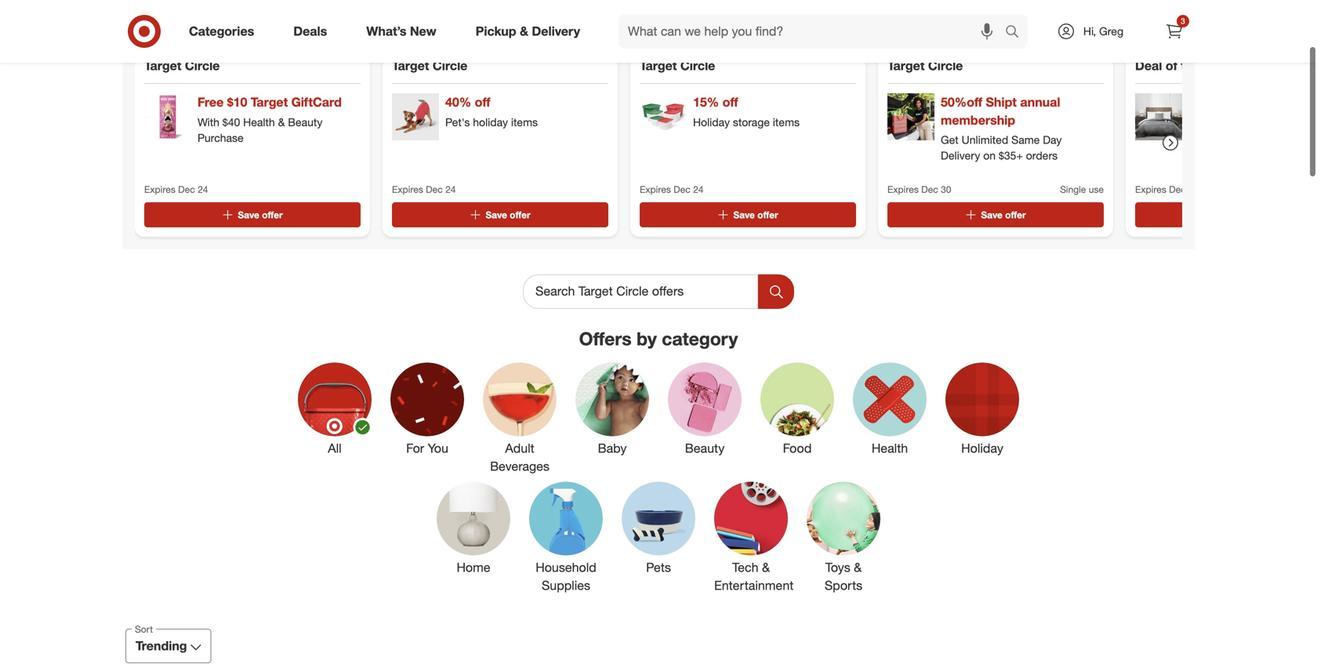 Task type: locate. For each thing, give the bounding box(es) containing it.
what's new
[[366, 24, 436, 39]]

0 vertical spatial day
[[1204, 58, 1227, 73]]

expires dec 24
[[144, 183, 208, 195], [392, 183, 456, 195], [640, 183, 704, 195]]

single
[[1060, 183, 1086, 195]]

3 save offer button from the left
[[640, 202, 856, 227]]

dec down free $10 target giftcard  with $40 health & beauty purchase image
[[178, 183, 195, 195]]

30% off brookstone electric blankets image
[[1135, 93, 1182, 140]]

items right storage
[[773, 115, 800, 129]]

3 expires dec 24 from the left
[[640, 183, 704, 195]]

expires dec 24 for target
[[144, 183, 208, 195]]

None text field
[[523, 274, 758, 309]]

tech & entertainment
[[714, 560, 794, 593]]

2 dec from the left
[[426, 183, 443, 195]]

3 circle from the left
[[681, 58, 715, 73]]

expires down 40% off pet's holiday items image
[[392, 183, 423, 195]]

household
[[536, 560, 597, 575]]

day
[[1204, 58, 1227, 73], [1043, 133, 1062, 147]]

0 horizontal spatial day
[[1043, 133, 1062, 147]]

2 24 from the left
[[445, 183, 456, 195]]

day right the the
[[1204, 58, 1227, 73]]

4 save offer button from the left
[[888, 202, 1104, 227]]

24 down pet's
[[445, 183, 456, 195]]

circle up free
[[185, 58, 220, 73]]

1 horizontal spatial delivery
[[941, 149, 980, 162]]

off inside 15% off holiday storage items
[[723, 94, 738, 110]]

1 items from the left
[[511, 115, 538, 129]]

3 target circle from the left
[[640, 58, 715, 73]]

dec for holiday
[[674, 183, 691, 195]]

circle up '50%off'
[[928, 58, 963, 73]]

2 circle from the left
[[433, 58, 468, 73]]

home button
[[437, 482, 510, 595]]

1 expires from the left
[[144, 183, 176, 195]]

category
[[662, 328, 738, 350]]

target inside free $10 target giftcard with $40 health & beauty purchase
[[251, 94, 288, 110]]

save offer for giftcard
[[238, 209, 283, 221]]

2 items from the left
[[773, 115, 800, 129]]

1 dec from the left
[[178, 183, 195, 195]]

food
[[783, 441, 812, 456]]

categories link
[[176, 14, 274, 49]]

adult beverages button
[[483, 363, 557, 476]]

baby button
[[576, 363, 649, 476]]

expires left 30
[[888, 183, 919, 195]]

3 expires from the left
[[640, 183, 671, 195]]

1 off from the left
[[475, 94, 491, 110]]

1 horizontal spatial holiday
[[961, 441, 1004, 456]]

target for free $10 target giftcard
[[144, 58, 181, 73]]

purchase
[[198, 131, 244, 145]]

1 save offer button from the left
[[144, 202, 361, 227]]

target for 15% off
[[640, 58, 677, 73]]

beauty button
[[668, 363, 742, 476]]

dec for pet's
[[426, 183, 443, 195]]

& right 'tech'
[[762, 560, 770, 575]]

24 down purchase
[[198, 183, 208, 195]]

2 expires dec 24 from the left
[[392, 183, 456, 195]]

40%
[[445, 94, 471, 110]]

1 expires dec 24 from the left
[[144, 183, 208, 195]]

free $10 target giftcard  with $40 health & beauty purchase image
[[144, 93, 191, 140]]

4 offer from the left
[[1005, 209, 1026, 221]]

save for storage
[[733, 209, 755, 221]]

target down what's new link
[[392, 58, 429, 73]]

pets button
[[622, 482, 696, 595]]

dec
[[178, 183, 195, 195], [426, 183, 443, 195], [674, 183, 691, 195], [921, 183, 938, 195], [1169, 183, 1186, 195]]

off
[[475, 94, 491, 110], [723, 94, 738, 110]]

& for pickup & delivery
[[520, 24, 528, 39]]

search
[[998, 25, 1036, 40]]

toys & sports
[[825, 560, 863, 593]]

expires left 19
[[1135, 183, 1167, 195]]

save for holiday
[[486, 209, 507, 221]]

target up the 15% off holiday storage items 'image'
[[640, 58, 677, 73]]

40% off pet's holiday items
[[445, 94, 538, 129]]

expires dec 24 down purchase
[[144, 183, 208, 195]]

target up health
[[251, 94, 288, 110]]

2 off from the left
[[723, 94, 738, 110]]

circle up 40%
[[433, 58, 468, 73]]

unlimited
[[962, 133, 1009, 147]]

2 offer from the left
[[510, 209, 531, 221]]

& inside tech & entertainment
[[762, 560, 770, 575]]

same
[[1012, 133, 1040, 147]]

giftcard
[[291, 94, 342, 110]]

health
[[243, 115, 275, 129]]

items inside "40% off pet's holiday items"
[[511, 115, 538, 129]]

2 save from the left
[[486, 209, 507, 221]]

hi, greg
[[1084, 24, 1124, 38]]

target circle
[[144, 58, 220, 73], [392, 58, 468, 73], [640, 58, 715, 73], [888, 58, 963, 73]]

target circle down new
[[392, 58, 468, 73]]

items inside 15% off holiday storage items
[[773, 115, 800, 129]]

1 vertical spatial day
[[1043, 133, 1062, 147]]

0 horizontal spatial holiday
[[473, 115, 508, 129]]

target up free $10 target giftcard  with $40 health & beauty purchase image
[[144, 58, 181, 73]]

3 save from the left
[[733, 209, 755, 221]]

1 horizontal spatial expires dec 24
[[392, 183, 456, 195]]

pickup & delivery link
[[462, 14, 600, 49]]

save offer button for giftcard
[[144, 202, 361, 227]]

off for 40% off
[[475, 94, 491, 110]]

expires dec 24 for pet's
[[392, 183, 456, 195]]

& right health
[[278, 115, 285, 129]]

& right pickup
[[520, 24, 528, 39]]

target for 40% off
[[392, 58, 429, 73]]

save offer
[[238, 209, 283, 221], [486, 209, 531, 221], [733, 209, 778, 221], [981, 209, 1026, 221]]

for you button
[[391, 363, 464, 476]]

3 24 from the left
[[693, 183, 704, 195]]

beauty
[[288, 115, 323, 129]]

19
[[1189, 183, 1199, 195]]

sports
[[825, 578, 863, 593]]

4 circle from the left
[[928, 58, 963, 73]]

circle for 40%
[[433, 58, 468, 73]]

single use
[[1060, 183, 1104, 195]]

&
[[520, 24, 528, 39], [278, 115, 285, 129], [762, 560, 770, 575], [854, 560, 862, 575]]

expires dec 24 down 40% off pet's holiday items image
[[392, 183, 456, 195]]

circle for 50%off
[[928, 58, 963, 73]]

3 save offer from the left
[[733, 209, 778, 221]]

the
[[1181, 58, 1200, 73]]

dec left 19
[[1169, 183, 1186, 195]]

membership
[[941, 112, 1016, 128]]

1 vertical spatial delivery
[[941, 149, 980, 162]]

1 horizontal spatial items
[[773, 115, 800, 129]]

you
[[428, 441, 448, 456]]

2 horizontal spatial expires dec 24
[[640, 183, 704, 195]]

1 24 from the left
[[198, 183, 208, 195]]

15%
[[693, 94, 719, 110]]

target circle for free $10 target giftcard
[[144, 58, 220, 73]]

4 dec from the left
[[921, 183, 938, 195]]

4 target circle from the left
[[888, 58, 963, 73]]

household supplies
[[536, 560, 597, 593]]

4 save from the left
[[981, 209, 1003, 221]]

target circle up '50%off'
[[888, 58, 963, 73]]

dec down 40% off pet's holiday items image
[[426, 183, 443, 195]]

target for 50%off shipt annual membership
[[888, 58, 925, 73]]

off right 40%
[[475, 94, 491, 110]]

holiday inside holiday button
[[961, 441, 1004, 456]]

& for toys & sports
[[854, 560, 862, 575]]

off right 15%
[[723, 94, 738, 110]]

2 save offer from the left
[[486, 209, 531, 221]]

offer for giftcard
[[262, 209, 283, 221]]

save
[[238, 209, 259, 221], [486, 209, 507, 221], [733, 209, 755, 221], [981, 209, 1003, 221]]

free $10 target giftcard with $40 health & beauty purchase
[[198, 94, 342, 145]]

& for tech & entertainment
[[762, 560, 770, 575]]

2 horizontal spatial 24
[[693, 183, 704, 195]]

expires down the 15% off holiday storage items 'image'
[[640, 183, 671, 195]]

0 vertical spatial holiday
[[473, 115, 508, 129]]

1 target circle from the left
[[144, 58, 220, 73]]

save offer button for membership
[[888, 202, 1104, 227]]

0 horizontal spatial items
[[511, 115, 538, 129]]

circle up 15%
[[681, 58, 715, 73]]

0 vertical spatial delivery
[[532, 24, 580, 39]]

& inside free $10 target giftcard with $40 health & beauty purchase
[[278, 115, 285, 129]]

dec down the 15% off holiday storage items 'image'
[[674, 183, 691, 195]]

save offer for holiday
[[486, 209, 531, 221]]

expires dec 24 down the 15% off holiday storage items 'image'
[[640, 183, 704, 195]]

24 down holiday
[[693, 183, 704, 195]]

2 expires from the left
[[392, 183, 423, 195]]

categories
[[189, 24, 254, 39]]

get
[[941, 133, 959, 147]]

24
[[198, 183, 208, 195], [445, 183, 456, 195], [693, 183, 704, 195]]

expires for 40%
[[392, 183, 423, 195]]

delivery
[[532, 24, 580, 39], [941, 149, 980, 162]]

4 save offer from the left
[[981, 209, 1026, 221]]

items
[[511, 115, 538, 129], [773, 115, 800, 129]]

target circle up 15%
[[640, 58, 715, 73]]

save offer for membership
[[981, 209, 1026, 221]]

& inside toys & sports
[[854, 560, 862, 575]]

0 horizontal spatial off
[[475, 94, 491, 110]]

0 horizontal spatial 24
[[198, 183, 208, 195]]

circ
[[1300, 58, 1317, 73]]

save offer button for holiday
[[392, 202, 608, 227]]

deals
[[293, 24, 327, 39]]

expires down free $10 target giftcard  with $40 health & beauty purchase image
[[144, 183, 176, 195]]

search button
[[998, 14, 1036, 52]]

5 dec from the left
[[1169, 183, 1186, 195]]

delivery down get
[[941, 149, 980, 162]]

24 for target
[[198, 183, 208, 195]]

target circle up free
[[144, 58, 220, 73]]

3 offer from the left
[[758, 209, 778, 221]]

on
[[984, 149, 996, 162]]

items right pet's
[[511, 115, 538, 129]]

1 circle from the left
[[185, 58, 220, 73]]

deals link
[[280, 14, 347, 49]]

expires dec 30
[[888, 183, 952, 195]]

save offer button for storage
[[640, 202, 856, 227]]

1 horizontal spatial 24
[[445, 183, 456, 195]]

1 save offer from the left
[[238, 209, 283, 221]]

2 target circle from the left
[[392, 58, 468, 73]]

offer for membership
[[1005, 209, 1026, 221]]

1 offer from the left
[[262, 209, 283, 221]]

orders
[[1026, 149, 1058, 162]]

3 dec from the left
[[674, 183, 691, 195]]

24 for pet's
[[445, 183, 456, 195]]

dec left 30
[[921, 183, 938, 195]]

off inside "40% off pet's holiday items"
[[475, 94, 491, 110]]

holiday
[[473, 115, 508, 129], [961, 441, 1004, 456]]

40% off pet's holiday items image
[[392, 93, 439, 140]]

day up orders
[[1043, 133, 1062, 147]]

target up 50%off shipt annual membership get unlimited same day delivery on $35+ orders 'image'
[[888, 58, 925, 73]]

1 save from the left
[[238, 209, 259, 221]]

with
[[198, 115, 220, 129]]

expires dec 19
[[1135, 183, 1199, 195]]

offer
[[262, 209, 283, 221], [510, 209, 531, 221], [758, 209, 778, 221], [1005, 209, 1026, 221]]

0 horizontal spatial expires dec 24
[[144, 183, 208, 195]]

50%off shipt annual membership get unlimited same day delivery on $35+ orders image
[[888, 93, 935, 140]]

1 horizontal spatial off
[[723, 94, 738, 110]]

delivery right pickup
[[532, 24, 580, 39]]

2 save offer button from the left
[[392, 202, 608, 227]]

adult
[[505, 441, 535, 456]]

save offer button
[[144, 202, 361, 227], [392, 202, 608, 227], [640, 202, 856, 227], [888, 202, 1104, 227]]

1 vertical spatial holiday
[[961, 441, 1004, 456]]

target
[[144, 58, 181, 73], [392, 58, 429, 73], [640, 58, 677, 73], [888, 58, 925, 73], [1259, 58, 1296, 73], [251, 94, 288, 110]]

0 horizontal spatial delivery
[[532, 24, 580, 39]]

circle
[[185, 58, 220, 73], [433, 58, 468, 73], [681, 58, 715, 73], [928, 58, 963, 73]]

& right toys
[[854, 560, 862, 575]]



Task type: vqa. For each thing, say whether or not it's contained in the screenshot.
The Sign In link
no



Task type: describe. For each thing, give the bounding box(es) containing it.
for
[[406, 441, 424, 456]]

supplies
[[542, 578, 591, 593]]

what's new link
[[353, 14, 456, 49]]

target circle for 40% off
[[392, 58, 468, 73]]

30
[[941, 183, 952, 195]]

trending
[[136, 638, 187, 654]]

save for membership
[[981, 209, 1003, 221]]

of
[[1166, 58, 1178, 73]]

target circle for 15% off
[[640, 58, 715, 73]]

trending button
[[125, 629, 211, 664]]

toys & sports button
[[807, 482, 881, 595]]

household supplies button
[[529, 482, 603, 595]]

$10
[[227, 94, 247, 110]]

shipt
[[986, 94, 1017, 110]]

home
[[457, 560, 491, 575]]

pickup & delivery
[[476, 24, 580, 39]]

off for 15% off
[[723, 94, 738, 110]]

items for 15% off
[[773, 115, 800, 129]]

dec for target
[[178, 183, 195, 195]]

expires for 15%
[[640, 183, 671, 195]]

5 expires from the left
[[1135, 183, 1167, 195]]

all
[[328, 441, 342, 456]]

circle for 15%
[[681, 58, 715, 73]]

use
[[1089, 183, 1104, 195]]

beverages
[[490, 459, 550, 474]]

target circle for 50%off shipt annual membership
[[888, 58, 963, 73]]

baby
[[598, 441, 627, 456]]

health button
[[853, 363, 927, 476]]

circle for free
[[185, 58, 220, 73]]

$35+
[[999, 149, 1023, 162]]

deal of the day with target circ
[[1135, 58, 1317, 73]]

toys
[[826, 560, 851, 575]]

15% off holiday storage items image
[[640, 93, 687, 140]]

items for 40% off
[[511, 115, 538, 129]]

15% off holiday storage items
[[693, 94, 800, 129]]

tech
[[732, 560, 759, 575]]

target left circ
[[1259, 58, 1296, 73]]

free
[[198, 94, 224, 110]]

with
[[1230, 58, 1256, 73]]

offer for holiday
[[510, 209, 531, 221]]

save offer for storage
[[733, 209, 778, 221]]

entertainment
[[714, 578, 794, 593]]

1 horizontal spatial day
[[1204, 58, 1227, 73]]

deal
[[1135, 58, 1162, 73]]

delivery inside the 50%off shipt annual membership get unlimited same day delivery on $35+ orders
[[941, 149, 980, 162]]

offers
[[579, 328, 632, 350]]

pet's
[[445, 115, 470, 129]]

expires for free
[[144, 183, 176, 195]]

expires dec 24 for holiday
[[640, 183, 704, 195]]

greg
[[1099, 24, 1124, 38]]

offers by category
[[579, 328, 738, 350]]

by
[[637, 328, 657, 350]]

for you
[[406, 441, 448, 456]]

offer for storage
[[758, 209, 778, 221]]

beauty
[[685, 441, 725, 456]]

health
[[872, 441, 908, 456]]

what's
[[366, 24, 407, 39]]

save for giftcard
[[238, 209, 259, 221]]

3
[[1181, 16, 1185, 26]]

all button
[[298, 363, 372, 476]]

food button
[[761, 363, 834, 476]]

pickup
[[476, 24, 516, 39]]

holiday inside "40% off pet's holiday items"
[[473, 115, 508, 129]]

holiday button
[[946, 363, 1019, 476]]

adult beverages
[[490, 441, 550, 474]]

new
[[410, 24, 436, 39]]

pets
[[646, 560, 671, 575]]

4 expires from the left
[[888, 183, 919, 195]]

annual
[[1020, 94, 1061, 110]]

What can we help you find? suggestions appear below search field
[[619, 14, 1009, 49]]

tech & entertainment button
[[714, 482, 794, 595]]

3 link
[[1157, 14, 1192, 49]]

holiday
[[693, 115, 730, 129]]

24 for holiday
[[693, 183, 704, 195]]

$40
[[223, 115, 240, 129]]

storage
[[733, 115, 770, 129]]

hi,
[[1084, 24, 1096, 38]]

day inside the 50%off shipt annual membership get unlimited same day delivery on $35+ orders
[[1043, 133, 1062, 147]]

50%off shipt annual membership get unlimited same day delivery on $35+ orders
[[941, 94, 1062, 162]]

50%off
[[941, 94, 983, 110]]



